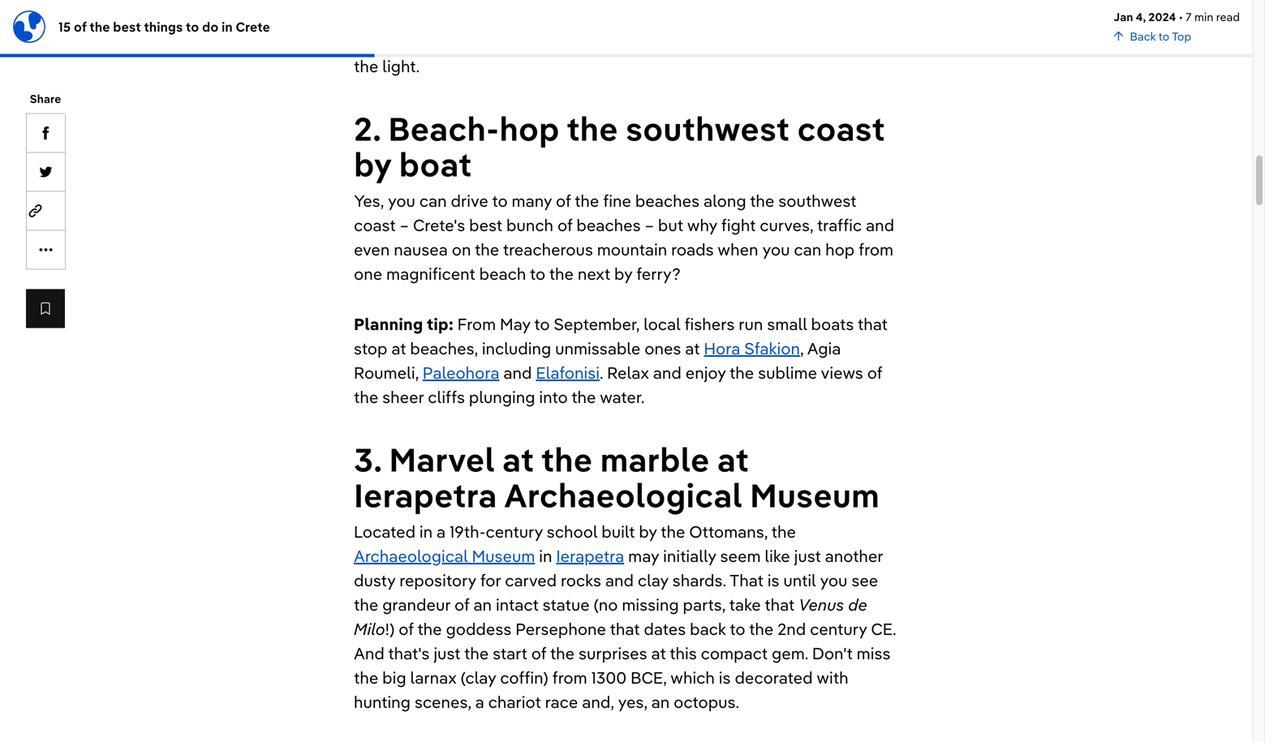 Task type: vqa. For each thing, say whether or not it's contained in the screenshot.
'Hora'
yes



Task type: locate. For each thing, give the bounding box(es) containing it.
2 horizontal spatial you
[[820, 570, 848, 591]]

the
[[89, 18, 110, 35], [354, 55, 378, 76], [567, 108, 618, 149], [575, 190, 599, 211], [750, 190, 775, 211], [475, 239, 499, 260], [549, 263, 574, 284], [730, 362, 754, 383], [354, 387, 378, 407], [572, 387, 596, 407], [541, 439, 593, 480], [661, 521, 685, 542], [772, 521, 796, 542], [354, 594, 378, 615], [417, 619, 442, 639], [749, 619, 774, 639], [464, 643, 489, 664], [550, 643, 575, 664], [354, 667, 378, 688]]

0 vertical spatial a
[[437, 521, 446, 542]]

paleohora
[[423, 362, 500, 383]]

1 – from the left
[[400, 215, 409, 235]]

and,
[[582, 692, 614, 712]]

1 horizontal spatial –
[[645, 215, 654, 235]]

by up may
[[639, 521, 657, 542]]

just inside may initially seem like just another dusty repository for carved rocks and clay shards. that is until you see the grandeur of an intact statue (no missing parts, take that
[[794, 546, 821, 566]]

intact
[[496, 594, 539, 615]]

1 vertical spatial best
[[469, 215, 503, 235]]

and up (no in the bottom of the page
[[605, 570, 634, 591]]

that up surprises at the bottom
[[610, 619, 640, 639]]

0 vertical spatial museum
[[750, 475, 880, 516]]

century up carved
[[486, 521, 543, 542]]

2 vertical spatial by
[[639, 521, 657, 542]]

1 vertical spatial you
[[762, 239, 790, 260]]

to inside !) of the goddess persephone that dates back to the 2nd century ce. and that's just the start of the surprises at this compact gem. don't miss the big larnax (clay coffin) from 1300 bce, which is decorated with hunting scenes, a chariot race and, yes, an octopus.
[[730, 619, 746, 639]]

1 vertical spatial can
[[794, 239, 822, 260]]

1 horizontal spatial you
[[762, 239, 790, 260]]

you right yes, at the top left of the page
[[388, 190, 416, 211]]

to down treacherous
[[530, 263, 546, 284]]

from down traffic
[[859, 239, 894, 260]]

to inside button
[[1159, 29, 1170, 43]]

grandeur
[[382, 594, 451, 615]]

of right views
[[867, 362, 882, 383]]

top
[[1172, 29, 1192, 43]]

and inside . relax and enjoy the sublime views of the sheer cliffs plunging into the water.
[[653, 362, 682, 383]]

by down the "mountain"
[[614, 263, 633, 284]]

0 horizontal spatial museum
[[472, 546, 535, 566]]

1 horizontal spatial hop
[[826, 239, 855, 260]]

and right traffic
[[866, 215, 895, 235]]

century inside !) of the goddess persephone that dates back to the 2nd century ce. and that's just the start of the surprises at this compact gem. don't miss the big larnax (clay coffin) from 1300 bce, which is decorated with hunting scenes, a chariot race and, yes, an octopus.
[[810, 619, 867, 639]]

museum
[[750, 475, 880, 516], [472, 546, 535, 566]]

traffic
[[817, 215, 862, 235]]

best down drive
[[469, 215, 503, 235]]

unmissable
[[555, 338, 641, 359]]

0 horizontal spatial archaeological
[[354, 546, 468, 566]]

archaeological
[[504, 475, 742, 516], [354, 546, 468, 566]]

ierapetra up located
[[354, 475, 497, 516]]

and down ones at the right of the page
[[653, 362, 682, 383]]

1 horizontal spatial that
[[765, 594, 795, 615]]

just inside !) of the goddess persephone that dates back to the 2nd century ce. and that's just the start of the surprises at this compact gem. don't miss the big larnax (clay coffin) from 1300 bce, which is decorated with hunting scenes, a chariot race and, yes, an octopus.
[[434, 643, 461, 664]]

of inside . relax and enjoy the sublime views of the sheer cliffs plunging into the water.
[[867, 362, 882, 383]]

dates
[[644, 619, 686, 639]]

share to facebook image
[[39, 127, 52, 140]]

an inside !) of the goddess persephone that dates back to the 2nd century ce. and that's just the start of the surprises at this compact gem. don't miss the big larnax (clay coffin) from 1300 bce, which is decorated with hunting scenes, a chariot race and, yes, an octopus.
[[651, 692, 670, 712]]

back to top button
[[1114, 25, 1192, 44]]

from up race
[[552, 667, 587, 688]]

0 vertical spatial from
[[859, 239, 894, 260]]

you
[[388, 190, 416, 211], [762, 239, 790, 260], [820, 570, 848, 591]]

the down grandeur
[[417, 619, 442, 639]]

marble
[[600, 439, 710, 480]]

archaeological up built on the bottom of the page
[[504, 475, 742, 516]]

and
[[354, 643, 385, 664]]

1 vertical spatial museum
[[472, 546, 535, 566]]

of right 15
[[74, 18, 87, 35]]

just up larnax
[[434, 643, 461, 664]]

to inside from may to september, local fishers run small boats that stop at beaches, including unmissable ones at
[[534, 314, 550, 334]]

hop up "many"
[[499, 108, 560, 149]]

to right 'may' on the top left of the page
[[534, 314, 550, 334]]

century up don't
[[810, 619, 867, 639]]

1 vertical spatial century
[[810, 619, 867, 639]]

ierapetra
[[354, 475, 497, 516], [556, 546, 624, 566]]

1 horizontal spatial century
[[810, 619, 867, 639]]

1 horizontal spatial from
[[859, 239, 894, 260]]

1 horizontal spatial is
[[768, 570, 780, 591]]

statue
[[543, 594, 590, 615]]

the down the and at the left of the page
[[354, 667, 378, 688]]

venus
[[799, 594, 844, 615]]

, agia roumeli,
[[354, 338, 841, 383]]

0 horizontal spatial a
[[437, 521, 446, 542]]

1 horizontal spatial just
[[794, 546, 821, 566]]

0 horizontal spatial –
[[400, 215, 409, 235]]

archaeological down located
[[354, 546, 468, 566]]

1 vertical spatial from
[[552, 667, 587, 688]]

0 vertical spatial is
[[768, 570, 780, 591]]

0 horizontal spatial that
[[610, 619, 640, 639]]

jan
[[1114, 10, 1134, 24]]

0 vertical spatial an
[[474, 594, 492, 615]]

the down roumeli,
[[354, 387, 378, 407]]

to left do
[[186, 18, 199, 35]]

1 horizontal spatial a
[[475, 692, 484, 712]]

things
[[144, 18, 183, 35]]

0 vertical spatial you
[[388, 190, 416, 211]]

0 horizontal spatial an
[[474, 594, 492, 615]]

back
[[690, 619, 726, 639]]

southwest up along at the top of page
[[626, 108, 790, 149]]

water.
[[600, 387, 645, 407]]

ierapetra up rocks
[[556, 546, 624, 566]]

1 vertical spatial that
[[765, 594, 795, 615]]

for
[[480, 570, 501, 591]]

0 horizontal spatial you
[[388, 190, 416, 211]]

1 vertical spatial ierapetra
[[556, 546, 624, 566]]

that
[[858, 314, 888, 334], [765, 594, 795, 615], [610, 619, 640, 639]]

carved
[[505, 570, 557, 591]]

hora
[[704, 338, 741, 359]]

fine
[[603, 190, 631, 211]]

1 vertical spatial archaeological
[[354, 546, 468, 566]]

bunch
[[506, 215, 554, 235]]

you up venus
[[820, 570, 848, 591]]

2 vertical spatial that
[[610, 619, 640, 639]]

in
[[222, 18, 233, 35], [868, 31, 881, 52], [420, 521, 433, 542], [539, 546, 552, 566]]

stop
[[354, 338, 388, 359]]

southwest
[[626, 108, 790, 149], [779, 190, 857, 211]]

relax
[[607, 362, 649, 383]]

back to top
[[1130, 29, 1192, 43]]

a up archaeological museum link
[[437, 521, 446, 542]]

and inside may initially seem like just another dusty repository for carved rocks and clay shards. that is until you see the grandeur of an intact statue (no missing parts, take that
[[605, 570, 634, 591]]

7
[[1186, 10, 1192, 24]]

repository
[[400, 570, 476, 591]]

1 vertical spatial a
[[475, 692, 484, 712]]

best left things
[[113, 18, 141, 35]]

museum up for on the bottom
[[472, 546, 535, 566]]

1 horizontal spatial best
[[469, 215, 503, 235]]

of
[[74, 18, 87, 35], [556, 190, 571, 211], [558, 215, 573, 235], [867, 362, 882, 383], [455, 594, 470, 615], [399, 619, 414, 639], [531, 643, 547, 664]]

on
[[452, 239, 471, 260]]

southwest up traffic
[[779, 190, 857, 211]]

initially
[[663, 546, 716, 566]]

of right !)
[[399, 619, 414, 639]]

0 horizontal spatial ierapetra
[[354, 475, 497, 516]]

0 horizontal spatial just
[[434, 643, 461, 664]]

when
[[718, 239, 759, 260]]

0 vertical spatial century
[[486, 521, 543, 542]]

planning tip:
[[354, 314, 457, 334]]

(clay
[[461, 667, 496, 688]]

tip:
[[427, 314, 454, 334]]

the up milo
[[354, 594, 378, 615]]

0 vertical spatial ierapetra
[[354, 475, 497, 516]]

an up goddess
[[474, 594, 492, 615]]

the inside may initially seem like just another dusty repository for carved rocks and clay shards. that is until you see the grandeur of an intact statue (no missing parts, take that
[[354, 594, 378, 615]]

light.
[[382, 55, 420, 76]]

the inside 3. marvel at the marble at ierapetra archaeological museum
[[541, 439, 593, 480]]

agia
[[807, 338, 841, 359]]

the up like in the right bottom of the page
[[772, 521, 796, 542]]

museum up like in the right bottom of the page
[[750, 475, 880, 516]]

1 horizontal spatial an
[[651, 692, 670, 712]]

coast
[[797, 108, 885, 149], [354, 215, 396, 235]]

1 horizontal spatial archaeological
[[504, 475, 742, 516]]

next
[[578, 263, 610, 284]]

from may to september, local fishers run small boats that stop at beaches, including unmissable ones at
[[354, 314, 888, 359]]

to left top
[[1159, 29, 1170, 43]]

into
[[539, 387, 568, 407]]

the left light.
[[354, 55, 378, 76]]

in inside in the light.
[[868, 31, 881, 52]]

1 horizontal spatial museum
[[750, 475, 880, 516]]

0 vertical spatial hop
[[499, 108, 560, 149]]

race
[[545, 692, 578, 712]]

0 vertical spatial by
[[354, 143, 392, 184]]

19th-
[[450, 521, 486, 542]]

1 horizontal spatial coast
[[797, 108, 885, 149]]

is
[[768, 570, 780, 591], [719, 667, 731, 688]]

0 horizontal spatial can
[[419, 190, 447, 211]]

which
[[671, 667, 715, 688]]

treacherous
[[503, 239, 593, 260]]

the right the on
[[475, 239, 499, 260]]

– up nausea
[[400, 215, 409, 235]]

the down 'into'
[[541, 439, 593, 480]]

1 horizontal spatial by
[[614, 263, 633, 284]]

,
[[800, 338, 804, 359]]

gem.
[[772, 643, 808, 664]]

just up until
[[794, 546, 821, 566]]

that up 2nd
[[765, 594, 795, 615]]

0 vertical spatial coast
[[797, 108, 885, 149]]

that inside !) of the goddess persephone that dates back to the 2nd century ce. and that's just the start of the surprises at this compact gem. don't miss the big larnax (clay coffin) from 1300 bce, which is decorated with hunting scenes, a chariot race and, yes, an octopus.
[[610, 619, 640, 639]]

read
[[1217, 10, 1240, 24]]

1 horizontal spatial ierapetra
[[556, 546, 624, 566]]

one
[[354, 263, 382, 284]]

this
[[670, 643, 697, 664]]

2 vertical spatial you
[[820, 570, 848, 591]]

archaeological inside located in a 19th-century school built by the ottomans, the archaeological museum in ierapetra
[[354, 546, 468, 566]]

1 vertical spatial an
[[651, 692, 670, 712]]

curves,
[[760, 215, 814, 235]]

min
[[1195, 10, 1214, 24]]

1 vertical spatial just
[[434, 643, 461, 664]]

is down like in the right bottom of the page
[[768, 570, 780, 591]]

missing
[[622, 594, 679, 615]]

0 vertical spatial just
[[794, 546, 821, 566]]

beaches down fine
[[577, 215, 641, 235]]

miss
[[857, 643, 891, 664]]

can down curves,
[[794, 239, 822, 260]]

0 horizontal spatial is
[[719, 667, 731, 688]]

2 horizontal spatial that
[[858, 314, 888, 334]]

2 horizontal spatial by
[[639, 521, 657, 542]]

can
[[419, 190, 447, 211], [794, 239, 822, 260]]

0 vertical spatial archaeological
[[504, 475, 742, 516]]

an inside may initially seem like just another dusty repository for carved rocks and clay shards. that is until you see the grandeur of an intact statue (no missing parts, take that
[[474, 594, 492, 615]]

0 vertical spatial that
[[858, 314, 888, 334]]

the down elafonisi
[[572, 387, 596, 407]]

is inside !) of the goddess persephone that dates back to the 2nd century ce. and that's just the start of the surprises at this compact gem. don't miss the big larnax (clay coffin) from 1300 bce, which is decorated with hunting scenes, a chariot race and, yes, an octopus.
[[719, 667, 731, 688]]

beaches up 'but'
[[635, 190, 700, 211]]

at left 'this'
[[651, 643, 666, 664]]

by up yes, at the top left of the page
[[354, 143, 392, 184]]

0 horizontal spatial best
[[113, 18, 141, 35]]

0 horizontal spatial from
[[552, 667, 587, 688]]

rocks
[[561, 570, 601, 591]]

0 horizontal spatial century
[[486, 521, 543, 542]]

that right boats
[[858, 314, 888, 334]]

you down curves,
[[762, 239, 790, 260]]

local
[[644, 314, 681, 334]]

1 vertical spatial is
[[719, 667, 731, 688]]

can up crete's in the left of the page
[[419, 190, 447, 211]]

1 vertical spatial southwest
[[779, 190, 857, 211]]

milo
[[354, 619, 385, 639]]

4,
[[1136, 10, 1146, 24]]

1 vertical spatial coast
[[354, 215, 396, 235]]

just
[[794, 546, 821, 566], [434, 643, 461, 664]]

hop down traffic
[[826, 239, 855, 260]]

the up initially
[[661, 521, 685, 542]]

larnax
[[410, 667, 457, 688]]

to right drive
[[492, 190, 508, 211]]

of up goddess
[[455, 594, 470, 615]]

– left 'but'
[[645, 215, 654, 235]]

a down (clay
[[475, 692, 484, 712]]

an down bce,
[[651, 692, 670, 712]]

september,
[[554, 314, 640, 334]]

another
[[825, 546, 883, 566]]

of right "many"
[[556, 190, 571, 211]]

to up compact
[[730, 619, 746, 639]]

0 horizontal spatial by
[[354, 143, 392, 184]]

is down compact
[[719, 667, 731, 688]]

the up fight
[[750, 190, 775, 211]]

the inside in the light.
[[354, 55, 378, 76]]



Task type: describe. For each thing, give the bounding box(es) containing it.
a inside located in a 19th-century school built by the ottomans, the archaeological museum in ierapetra
[[437, 521, 446, 542]]

archaeological inside 3. marvel at the marble at ierapetra archaeological museum
[[504, 475, 742, 516]]

magnificent
[[386, 263, 475, 284]]

sheer
[[382, 387, 424, 407]]

. relax and enjoy the sublime views of the sheer cliffs plunging into the water.
[[354, 362, 882, 407]]

best inside 2. beach-hop the southwest coast by boat yes, you can drive to many of the fine beaches along the southwest coast – crete's best bunch of beaches – but why fight curves, traffic and even nausea on the treacherous mountain roads when you can hop from one magnificent beach to the next by ferry?
[[469, 215, 503, 235]]

take
[[729, 594, 761, 615]]

(no
[[594, 594, 618, 615]]

octopus.
[[674, 692, 740, 712]]

dusty
[[354, 570, 396, 591]]

!)
[[385, 619, 395, 639]]

you inside may initially seem like just another dusty repository for carved rocks and clay shards. that is until you see the grandeur of an intact statue (no missing parts, take that
[[820, 570, 848, 591]]

of inside may initially seem like just another dusty repository for carved rocks and clay shards. that is until you see the grandeur of an intact statue (no missing parts, take that
[[455, 594, 470, 615]]

ierapetra inside located in a 19th-century school built by the ottomans, the archaeological museum in ierapetra
[[556, 546, 624, 566]]

from inside 2. beach-hop the southwest coast by boat yes, you can drive to many of the fine beaches along the southwest coast – crete's best bunch of beaches – but why fight curves, traffic and even nausea on the treacherous mountain roads when you can hop from one magnificent beach to the next by ferry?
[[859, 239, 894, 260]]

de
[[848, 594, 867, 615]]

hora sfakion
[[704, 338, 800, 359]]

at up ottomans,
[[717, 439, 749, 480]]

elafonisi
[[536, 362, 600, 383]]

is inside may initially seem like just another dusty repository for carved rocks and clay shards. that is until you see the grandeur of an intact statue (no missing parts, take that
[[768, 570, 780, 591]]

shards.
[[673, 570, 726, 591]]

from inside !) of the goddess persephone that dates back to the 2nd century ce. and that's just the start of the surprises at this compact gem. don't miss the big larnax (clay coffin) from 1300 bce, which is decorated with hunting scenes, a chariot race and, yes, an octopus.
[[552, 667, 587, 688]]

the right 15
[[89, 18, 110, 35]]

paleohora and elafonisi
[[423, 362, 600, 383]]

0 horizontal spatial hop
[[499, 108, 560, 149]]

3. marvel at the marble at ierapetra archaeological museum
[[354, 439, 880, 516]]

a inside !) of the goddess persephone that dates back to the 2nd century ce. and that's just the start of the surprises at this compact gem. don't miss the big larnax (clay coffin) from 1300 bce, which is decorated with hunting scenes, a chariot race and, yes, an octopus.
[[475, 692, 484, 712]]

0 horizontal spatial coast
[[354, 215, 396, 235]]

may
[[628, 546, 659, 566]]

2. beach-hop the southwest coast by boat yes, you can drive to many of the fine beaches along the southwest coast – crete's best bunch of beaches – but why fight curves, traffic and even nausea on the treacherous mountain roads when you can hop from one magnificent beach to the next by ferry?
[[354, 108, 895, 284]]

parts,
[[683, 594, 726, 615]]

at down planning tip:
[[391, 338, 406, 359]]

small
[[767, 314, 807, 334]]

1 vertical spatial hop
[[826, 239, 855, 260]]

hora sfakion link
[[704, 338, 800, 359]]

at inside !) of the goddess persephone that dates back to the 2nd century ce. and that's just the start of the surprises at this compact gem. don't miss the big larnax (clay coffin) from 1300 bce, which is decorated with hunting scenes, a chariot race and, yes, an octopus.
[[651, 643, 666, 664]]

.
[[600, 362, 603, 383]]

run
[[739, 314, 763, 334]]

the up (clay
[[464, 643, 489, 664]]

that's
[[388, 643, 430, 664]]

by inside located in a 19th-century school built by the ottomans, the archaeological museum in ierapetra
[[639, 521, 657, 542]]

15 of the best things to do in crete
[[58, 18, 270, 35]]

the left fine
[[575, 190, 599, 211]]

roads
[[671, 239, 714, 260]]

in the light.
[[354, 31, 881, 76]]

0 vertical spatial southwest
[[626, 108, 790, 149]]

views
[[821, 362, 863, 383]]

jan 4, 2024 • 7 min read
[[1114, 10, 1240, 24]]

back
[[1130, 29, 1156, 43]]

drive
[[451, 190, 489, 211]]

•
[[1179, 10, 1183, 24]]

fishers
[[685, 314, 735, 334]]

decorated
[[735, 667, 813, 688]]

!) of the goddess persephone that dates back to the 2nd century ce. and that's just the start of the surprises at this compact gem. don't miss the big larnax (clay coffin) from 1300 bce, which is decorated with hunting scenes, a chariot race and, yes, an octopus.
[[354, 619, 896, 712]]

school
[[547, 521, 598, 542]]

beach
[[479, 263, 526, 284]]

the down the hora sfakion
[[730, 362, 754, 383]]

0 vertical spatial can
[[419, 190, 447, 211]]

of up coffin)
[[531, 643, 547, 664]]

and inside 2. beach-hop the southwest coast by boat yes, you can drive to many of the fine beaches along the southwest coast – crete's best bunch of beaches – but why fight curves, traffic and even nausea on the treacherous mountain roads when you can hop from one magnificent beach to the next by ferry?
[[866, 215, 895, 235]]

start
[[493, 643, 527, 664]]

like
[[765, 546, 790, 566]]

cliffs
[[428, 387, 465, 407]]

1300
[[591, 667, 627, 688]]

chariot
[[488, 692, 541, 712]]

ottomans,
[[689, 521, 768, 542]]

century inside located in a 19th-century school built by the ottomans, the archaeological museum in ierapetra
[[486, 521, 543, 542]]

and down the including in the top of the page
[[504, 362, 532, 383]]

may
[[500, 314, 531, 334]]

15
[[58, 18, 71, 35]]

at down plunging
[[502, 439, 534, 480]]

museum inside located in a 19th-century school built by the ottomans, the archaeological museum in ierapetra
[[472, 546, 535, 566]]

including
[[482, 338, 551, 359]]

1 vertical spatial beaches
[[577, 215, 641, 235]]

until
[[784, 570, 816, 591]]

the up fine
[[567, 108, 618, 149]]

paleohora link
[[423, 362, 500, 383]]

museum inside 3. marvel at the marble at ierapetra archaeological museum
[[750, 475, 880, 516]]

but
[[658, 215, 683, 235]]

link to homepage image
[[13, 10, 45, 43]]

ones
[[645, 338, 681, 359]]

ierapetra inside 3. marvel at the marble at ierapetra archaeological museum
[[354, 475, 497, 516]]

share to twitter image
[[39, 166, 52, 179]]

scenes,
[[415, 692, 471, 712]]

2 – from the left
[[645, 215, 654, 235]]

of up treacherous
[[558, 215, 573, 235]]

archaeological museum link
[[354, 546, 535, 566]]

enjoy
[[686, 362, 726, 383]]

located in a 19th-century school built by the ottomans, the archaeological museum in ierapetra
[[354, 521, 796, 566]]

boats
[[811, 314, 854, 334]]

nausea
[[394, 239, 448, 260]]

crete
[[236, 18, 270, 35]]

at up enjoy
[[685, 338, 700, 359]]

along
[[704, 190, 746, 211]]

roumeli,
[[354, 362, 419, 383]]

the down persephone on the bottom left of the page
[[550, 643, 575, 664]]

that inside from may to september, local fishers run small boats that stop at beaches, including unmissable ones at
[[858, 314, 888, 334]]

planning
[[354, 314, 423, 334]]

bce,
[[631, 667, 667, 688]]

yes,
[[618, 692, 648, 712]]

2nd
[[778, 619, 806, 639]]

plunging
[[469, 387, 535, 407]]

more options image
[[39, 244, 52, 257]]

1 vertical spatial by
[[614, 263, 633, 284]]

sfakion
[[744, 338, 800, 359]]

persephone
[[516, 619, 606, 639]]

many
[[512, 190, 552, 211]]

0 vertical spatial beaches
[[635, 190, 700, 211]]

don't
[[812, 643, 853, 664]]

venus de milo
[[354, 594, 867, 639]]

fight
[[721, 215, 756, 235]]

0 vertical spatial best
[[113, 18, 141, 35]]

ce.
[[871, 619, 896, 639]]

share
[[30, 92, 61, 106]]

mountain
[[597, 239, 667, 260]]

crete's
[[413, 215, 465, 235]]

goddess
[[446, 619, 512, 639]]

compact
[[701, 643, 768, 664]]

the down take on the right
[[749, 619, 774, 639]]

beach-
[[388, 108, 499, 149]]

that inside may initially seem like just another dusty repository for carved rocks and clay shards. that is until you see the grandeur of an intact statue (no missing parts, take that
[[765, 594, 795, 615]]

1 horizontal spatial can
[[794, 239, 822, 260]]

may initially seem like just another dusty repository for carved rocks and clay shards. that is until you see the grandeur of an intact statue (no missing parts, take that
[[354, 546, 883, 615]]

the down treacherous
[[549, 263, 574, 284]]



